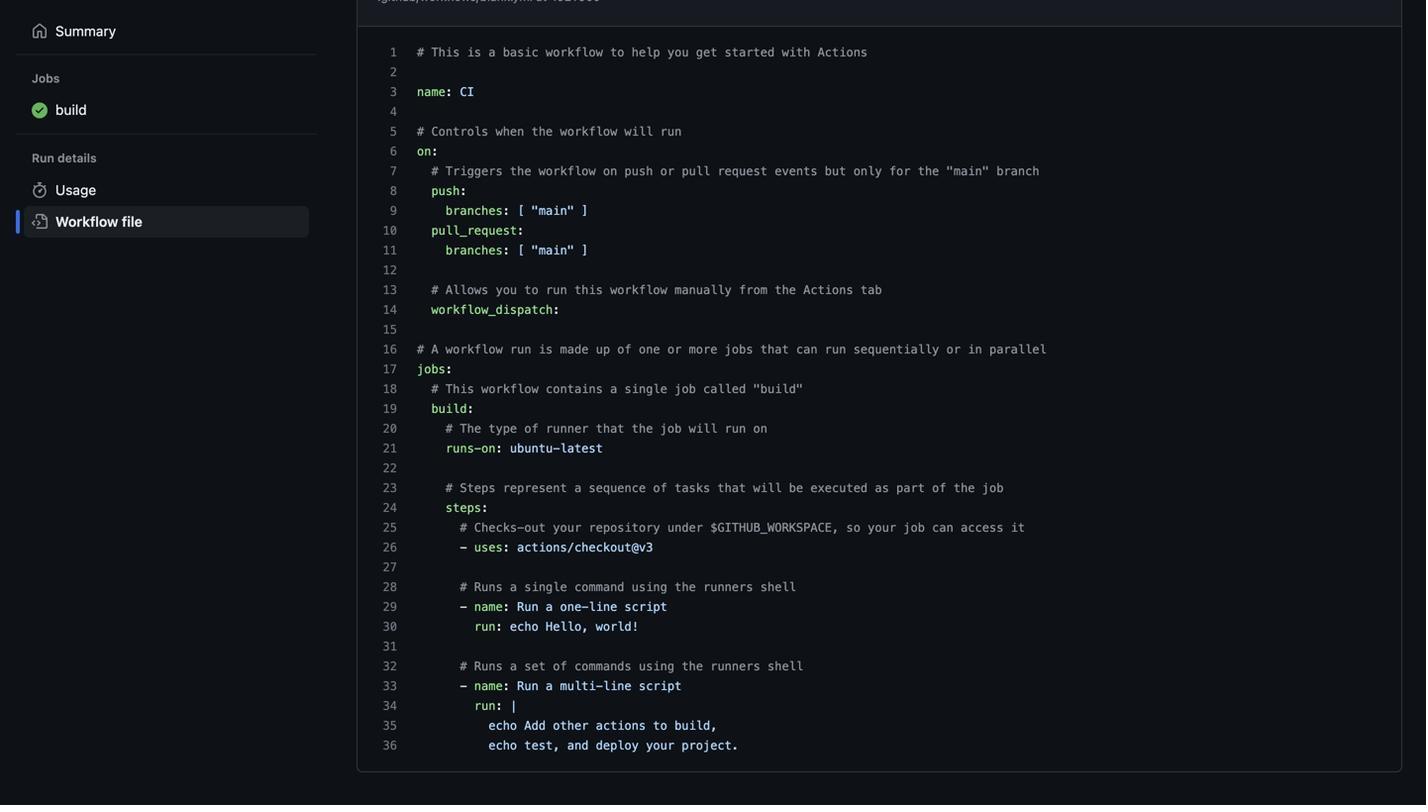 Task type: describe. For each thing, give the bounding box(es) containing it.
1 vertical spatial single
[[525, 580, 567, 594]]

0 vertical spatial actions
[[818, 45, 868, 59]]

of right part
[[933, 481, 947, 495]]

# a workflow run is made up of one or more jobs that can run sequentially or in parallel
[[417, 343, 1047, 356]]

steps
[[460, 481, 496, 495]]

a left the basic
[[489, 45, 496, 59]]

- name : run a one-line script
[[417, 600, 668, 614]]

a left set
[[510, 660, 517, 674]]

on down # controls when the workflow will run
[[603, 164, 618, 178]]

# for # allows you to run this workflow manually from the actions tab
[[431, 283, 439, 297]]

but
[[825, 164, 847, 178]]

of up ubuntu-
[[525, 422, 539, 436]]

name : ci
[[417, 85, 474, 99]]

allows
[[446, 283, 489, 297]]

script for run a multi-line script
[[639, 679, 682, 693]]

jobs
[[32, 71, 60, 85]]

on down controls
[[417, 144, 431, 158]]

build link
[[24, 94, 281, 127]]

when
[[496, 125, 525, 138]]

on :
[[417, 144, 439, 158]]

actions/checkout@v3
[[517, 541, 653, 555]]

project.
[[682, 739, 739, 753]]

a
[[431, 343, 439, 356]]

build,
[[675, 719, 718, 733]]

workflow right when
[[560, 125, 618, 138]]

or right one
[[668, 343, 682, 356]]

2 [ from the top
[[517, 244, 525, 257]]

|
[[510, 699, 517, 713]]

1 branches : [ "main" ] from the top
[[446, 204, 589, 218]]

access
[[961, 521, 1004, 535]]

multi-
[[560, 679, 603, 693]]

tab
[[861, 283, 882, 297]]

workflow_dispatch
[[431, 303, 553, 317]]

one
[[639, 343, 661, 356]]

# steps represent a sequence of tasks that will be executed as part of the job
[[446, 481, 1004, 495]]

details
[[57, 151, 97, 165]]

or left pull
[[661, 164, 675, 178]]

type
[[489, 422, 517, 436]]

steps :
[[446, 501, 489, 515]]

1 vertical spatial you
[[496, 283, 517, 297]]

2 horizontal spatial that
[[761, 343, 789, 356]]

0 vertical spatial name
[[417, 85, 446, 99]]

steps
[[446, 501, 482, 515]]

# runs a single command using the runners shell
[[460, 580, 797, 594]]

jobs :
[[417, 362, 453, 376]]

the down # this workflow contains a single job called "build"
[[632, 422, 653, 436]]

workflow file
[[55, 214, 143, 230]]

pull
[[682, 164, 711, 178]]

summary
[[55, 22, 116, 39]]

for
[[890, 164, 911, 178]]

of up - name : run a multi-line script
[[553, 660, 567, 674]]

job left called
[[675, 382, 696, 396]]

on down type
[[482, 442, 496, 456]]

0 vertical spatial is
[[467, 45, 482, 59]]

0 horizontal spatial push
[[431, 184, 460, 198]]

- name : run a multi-line script
[[417, 679, 682, 693]]

workflow file link
[[24, 206, 309, 238]]

# for # runs a single command using the runners shell
[[460, 580, 467, 594]]

executed
[[811, 481, 868, 495]]

with
[[782, 45, 811, 59]]

1 branches from the top
[[446, 204, 503, 218]]

1 [ from the top
[[517, 204, 525, 218]]

0 vertical spatial single
[[625, 382, 668, 396]]

1 vertical spatial using
[[639, 660, 675, 674]]

from
[[739, 283, 768, 297]]

be
[[789, 481, 804, 495]]

workflow up type
[[482, 382, 539, 396]]

runner
[[546, 422, 589, 436]]

0 horizontal spatial will
[[625, 125, 653, 138]]

up
[[596, 343, 610, 356]]

1 horizontal spatial that
[[718, 481, 746, 495]]

part
[[897, 481, 925, 495]]

2 branches from the top
[[446, 244, 503, 257]]

1 vertical spatial actions
[[804, 283, 854, 297]]

out
[[525, 521, 546, 535]]

run left | in the bottom left of the page
[[474, 699, 496, 713]]

the right for on the right top of the page
[[918, 164, 940, 178]]

1 vertical spatial "main"
[[532, 204, 575, 218]]

on down "build"
[[754, 422, 768, 436]]

job down part
[[904, 521, 925, 535]]

uses
[[474, 541, 503, 555]]

0 vertical spatial to
[[610, 45, 625, 59]]

of left 'tasks'
[[653, 481, 668, 495]]

run details list
[[24, 174, 309, 238]]

0 horizontal spatial your
[[553, 521, 582, 535]]

runs for runs a single command using the runners shell
[[474, 580, 503, 594]]

2 vertical spatial "main"
[[532, 244, 575, 257]]

ci
[[460, 85, 474, 99]]

2 ] from the top
[[582, 244, 589, 257]]

2 vertical spatial to
[[653, 719, 668, 733]]

workflow_dispatch :
[[431, 303, 560, 317]]

# this is a basic workflow to help you get started with actions
[[417, 45, 868, 59]]

runs-on : ubuntu-latest
[[446, 442, 603, 456]]

get
[[696, 45, 718, 59]]

run for - name : run a multi-line script
[[517, 679, 539, 693]]

- uses : actions/checkout@v3
[[417, 541, 653, 555]]

the right from in the top right of the page
[[775, 283, 797, 297]]

1 vertical spatial shell
[[768, 660, 804, 674]]

the up access at the bottom right of the page
[[954, 481, 976, 495]]

1 ] from the top
[[582, 204, 589, 218]]

under
[[668, 521, 703, 535]]

# for # this is a basic workflow to help you get started with actions
[[417, 45, 424, 59]]

called
[[703, 382, 746, 396]]

workflow right the basic
[[546, 45, 603, 59]]

run left this at the left
[[546, 283, 567, 297]]

1 horizontal spatial push
[[625, 164, 653, 178]]

add
[[525, 719, 546, 733]]

contains
[[546, 382, 603, 396]]

run down workflow_dispatch :
[[510, 343, 532, 356]]

a left sequence
[[575, 481, 582, 495]]

started
[[725, 45, 775, 59]]

world!
[[596, 620, 639, 634]]

deploy
[[596, 739, 639, 753]]

script for run a one-line script
[[625, 600, 668, 614]]

one-
[[560, 600, 589, 614]]

events
[[775, 164, 818, 178]]

more
[[689, 343, 718, 356]]

checks-
[[474, 521, 525, 535]]

run : |
[[474, 699, 517, 713]]

repository
[[589, 521, 661, 535]]

# for # checks-out your repository under $github_workspace, so your job can access it
[[460, 521, 467, 535]]

workflow right a in the left of the page
[[446, 343, 503, 356]]

tasks
[[675, 481, 711, 495]]

# checks-out your repository under $github_workspace, so your job can access it
[[460, 521, 1026, 535]]

0 vertical spatial runners
[[703, 580, 754, 594]]

# for # steps represent a sequence of tasks that will be executed as part of the job
[[446, 481, 453, 495]]

workflow down # controls when the workflow will run
[[539, 164, 596, 178]]

as
[[875, 481, 890, 495]]

pull_request :
[[431, 224, 525, 238]]

this for workflow
[[446, 382, 474, 396]]

0 horizontal spatial to
[[525, 283, 539, 297]]

file
[[122, 214, 143, 230]]



Task type: vqa. For each thing, say whether or not it's contained in the screenshot.
# for # Checks-out your repository under $GITHUB_WORKSPACE, so your job can access it
yes



Task type: locate. For each thing, give the bounding box(es) containing it.
represent
[[503, 481, 567, 495]]

0 vertical spatial ]
[[582, 204, 589, 218]]

- for - name : run a multi-line script
[[460, 679, 467, 693]]

a up run : echo hello, world!
[[546, 600, 553, 614]]

0 horizontal spatial that
[[596, 422, 625, 436]]

0 vertical spatial -
[[460, 541, 467, 555]]

name for - name : run a multi-line script
[[474, 679, 503, 693]]

to up workflow_dispatch :
[[525, 283, 539, 297]]

runs for runs a set of commands using the runners shell
[[474, 660, 503, 674]]

runs-
[[446, 442, 482, 456]]

run up run : echo hello, world!
[[517, 600, 539, 614]]

and
[[567, 739, 589, 753]]

0 vertical spatial can
[[797, 343, 818, 356]]

push :
[[431, 184, 467, 198]]

using right commands
[[639, 660, 675, 674]]

# for # runs a set of commands using the runners shell
[[460, 660, 467, 674]]

0 vertical spatial you
[[668, 45, 689, 59]]

that up latest
[[596, 422, 625, 436]]

echo down 'run : |'
[[489, 719, 517, 733]]

your right so
[[868, 521, 897, 535]]

will down the # this is a basic workflow to help you get started with actions
[[625, 125, 653, 138]]

is up 'ci' on the left top
[[467, 45, 482, 59]]

0 horizontal spatial you
[[496, 283, 517, 297]]

1 horizontal spatial can
[[933, 521, 954, 535]]

1 vertical spatial branches : [ "main" ]
[[446, 244, 589, 257]]

# allows you to run this workflow manually from the actions tab
[[431, 283, 882, 297]]

the down under in the left bottom of the page
[[675, 580, 696, 594]]

1 horizontal spatial is
[[539, 343, 553, 356]]

# the type of runner that the job will run on
[[446, 422, 768, 436]]

can up "build"
[[797, 343, 818, 356]]

# for # the type of runner that the job will run on
[[446, 422, 453, 436]]

sequentially
[[854, 343, 940, 356]]

name up 'run : |'
[[474, 679, 503, 693]]

echo for add
[[489, 719, 517, 733]]

workflow right this at the left
[[610, 283, 668, 297]]

1 horizontal spatial single
[[625, 382, 668, 396]]

job
[[675, 382, 696, 396], [661, 422, 682, 436], [983, 481, 1004, 495], [904, 521, 925, 535]]

echo
[[510, 620, 539, 634], [489, 719, 517, 733], [489, 739, 517, 753]]

or
[[661, 164, 675, 178], [668, 343, 682, 356], [947, 343, 961, 356]]

echo for test,
[[489, 739, 517, 753]]

commands
[[575, 660, 632, 674]]

your
[[553, 521, 582, 535], [868, 521, 897, 535], [646, 739, 675, 753]]

1 horizontal spatial you
[[668, 45, 689, 59]]

run up pull
[[661, 125, 682, 138]]

will down called
[[689, 422, 718, 436]]

command
[[575, 580, 625, 594]]

2 vertical spatial echo
[[489, 739, 517, 753]]

1 vertical spatial run
[[517, 600, 539, 614]]

branches : [ "main" ] up pull_request :
[[446, 204, 589, 218]]

1 vertical spatial that
[[596, 422, 625, 436]]

1 vertical spatial branches
[[446, 244, 503, 257]]

the up build,
[[682, 660, 703, 674]]

ubuntu-
[[510, 442, 560, 456]]

3 - from the top
[[460, 679, 467, 693]]

push down 'triggers'
[[431, 184, 460, 198]]

the down when
[[510, 164, 532, 178]]

runners up build,
[[711, 660, 761, 674]]

2 vertical spatial run
[[517, 679, 539, 693]]

runners down # checks-out your repository under $github_workspace, so your job can access it
[[703, 580, 754, 594]]

so
[[847, 521, 861, 535]]

1 vertical spatial to
[[525, 283, 539, 297]]

# for # triggers the workflow on push or pull request events but only for the "main" branch
[[431, 164, 439, 178]]

a down set
[[546, 679, 553, 693]]

on
[[417, 144, 431, 158], [603, 164, 618, 178], [754, 422, 768, 436], [482, 442, 496, 456]]

- for - uses : actions/checkout@v3
[[460, 541, 467, 555]]

2 horizontal spatial will
[[754, 481, 782, 495]]

1 horizontal spatial will
[[689, 422, 718, 436]]

will for the
[[689, 422, 718, 436]]

2 horizontal spatial your
[[868, 521, 897, 535]]

usage link
[[24, 174, 309, 206]]

0 horizontal spatial single
[[525, 580, 567, 594]]

2 vertical spatial will
[[754, 481, 782, 495]]

run down set
[[517, 679, 539, 693]]

script down # runs a single command using the runners shell
[[625, 600, 668, 614]]

0 vertical spatial that
[[761, 343, 789, 356]]

to
[[610, 45, 625, 59], [525, 283, 539, 297], [653, 719, 668, 733]]

will
[[625, 125, 653, 138], [689, 422, 718, 436], [754, 481, 782, 495]]

"main"
[[947, 164, 990, 178], [532, 204, 575, 218], [532, 244, 575, 257]]

controls
[[431, 125, 489, 138]]

line down command
[[589, 600, 618, 614]]

2 branches : [ "main" ] from the top
[[446, 244, 589, 257]]

1 horizontal spatial build
[[431, 402, 467, 416]]

1 - from the top
[[460, 541, 467, 555]]

1 vertical spatial ]
[[582, 244, 589, 257]]

runs
[[474, 580, 503, 594], [474, 660, 503, 674]]

actions
[[596, 719, 646, 733]]

build down jobs
[[55, 102, 87, 118]]

echo test, and deploy your project.
[[417, 739, 739, 753]]

it
[[1011, 521, 1026, 535]]

0 horizontal spatial jobs
[[417, 362, 446, 376]]

workflow
[[55, 214, 118, 230]]

run down called
[[725, 422, 746, 436]]

"build"
[[754, 382, 804, 396]]

0 vertical spatial "main"
[[947, 164, 990, 178]]

# triggers the workflow on push or pull request events but only for the "main" branch
[[431, 164, 1040, 178]]

1 vertical spatial [
[[517, 244, 525, 257]]

1 vertical spatial runs
[[474, 660, 503, 674]]

run
[[32, 151, 54, 165], [517, 600, 539, 614], [517, 679, 539, 693]]

0 vertical spatial script
[[625, 600, 668, 614]]

single up - name : run a one-line script
[[525, 580, 567, 594]]

branches down pull_request
[[446, 244, 503, 257]]

run : echo hello, world!
[[474, 620, 639, 634]]

2 vertical spatial -
[[460, 679, 467, 693]]

0 vertical spatial branches
[[446, 204, 503, 218]]

"main" down # controls when the workflow will run
[[532, 204, 575, 218]]

you
[[668, 45, 689, 59], [496, 283, 517, 297]]

0 vertical spatial build
[[55, 102, 87, 118]]

1 vertical spatial script
[[639, 679, 682, 693]]

or left in on the right top of page
[[947, 343, 961, 356]]

2 vertical spatial name
[[474, 679, 503, 693]]

1 vertical spatial build
[[431, 402, 467, 416]]

in
[[968, 343, 983, 356]]

"main" left branch
[[947, 164, 990, 178]]

# for # this workflow contains a single job called "build"
[[431, 382, 439, 396]]

will left be
[[754, 481, 782, 495]]

run details
[[32, 151, 97, 165]]

[ up pull_request :
[[517, 204, 525, 218]]

the right when
[[532, 125, 553, 138]]

$github_workspace,
[[711, 521, 840, 535]]

jobs build
[[32, 71, 87, 118]]

that up "build"
[[761, 343, 789, 356]]

echo down - name : run a one-line script
[[510, 620, 539, 634]]

0 vertical spatial line
[[589, 600, 618, 614]]

that right 'tasks'
[[718, 481, 746, 495]]

# for # a workflow run is made up of one or more jobs that can run sequentially or in parallel
[[417, 343, 424, 356]]

made
[[560, 343, 589, 356]]

1 runs from the top
[[474, 580, 503, 594]]

actions left the tab
[[804, 283, 854, 297]]

echo left test,
[[489, 739, 517, 753]]

line for multi-
[[603, 679, 632, 693]]

1 horizontal spatial your
[[646, 739, 675, 753]]

runs down uses
[[474, 580, 503, 594]]

0 vertical spatial push
[[625, 164, 653, 178]]

0 vertical spatial will
[[625, 125, 653, 138]]

the
[[460, 422, 482, 436]]

the
[[532, 125, 553, 138], [510, 164, 532, 178], [918, 164, 940, 178], [775, 283, 797, 297], [632, 422, 653, 436], [954, 481, 976, 495], [675, 580, 696, 594], [682, 660, 703, 674]]

name down uses
[[474, 600, 503, 614]]

you left get
[[668, 45, 689, 59]]

2 horizontal spatial to
[[653, 719, 668, 733]]

single down one
[[625, 382, 668, 396]]

2 - from the top
[[460, 600, 467, 614]]

push
[[625, 164, 653, 178], [431, 184, 460, 198]]

1 vertical spatial this
[[446, 382, 474, 396]]

1 vertical spatial jobs
[[417, 362, 446, 376]]

this up build :
[[446, 382, 474, 396]]

job up access at the bottom right of the page
[[983, 481, 1004, 495]]

branch
[[997, 164, 1040, 178]]

line
[[589, 600, 618, 614], [603, 679, 632, 693]]

set
[[525, 660, 546, 674]]

workflow
[[546, 45, 603, 59], [560, 125, 618, 138], [539, 164, 596, 178], [610, 283, 668, 297], [446, 343, 503, 356], [482, 382, 539, 396]]

your up actions/checkout@v3
[[553, 521, 582, 535]]

2 runs from the top
[[474, 660, 503, 674]]

line for one-
[[589, 600, 618, 614]]

build up the
[[431, 402, 467, 416]]

1 vertical spatial will
[[689, 422, 718, 436]]

manually
[[675, 283, 732, 297]]

# for # controls when the workflow will run
[[417, 125, 424, 138]]

run down - name : run a one-line script
[[474, 620, 496, 634]]

- for - name : run a one-line script
[[460, 600, 467, 614]]

to left build,
[[653, 719, 668, 733]]

1 vertical spatial echo
[[489, 719, 517, 733]]

this for is
[[431, 45, 460, 59]]

latest
[[560, 442, 603, 456]]

this up name : ci
[[431, 45, 460, 59]]

jobs down a in the left of the page
[[417, 362, 446, 376]]

# controls when the workflow will run
[[417, 125, 682, 138]]

is
[[467, 45, 482, 59], [539, 343, 553, 356]]

a up - name : run a one-line script
[[510, 580, 517, 594]]

job up 'tasks'
[[661, 422, 682, 436]]

0 vertical spatial using
[[632, 580, 668, 594]]

1 vertical spatial line
[[603, 679, 632, 693]]

0 horizontal spatial can
[[797, 343, 818, 356]]

# runs a set of commands using the runners shell
[[460, 660, 804, 674]]

0 vertical spatial shell
[[761, 580, 797, 594]]

0 vertical spatial this
[[431, 45, 460, 59]]

#
[[417, 45, 424, 59], [417, 125, 424, 138], [431, 164, 439, 178], [431, 283, 439, 297], [417, 343, 424, 356], [431, 382, 439, 396], [446, 422, 453, 436], [446, 481, 453, 495], [460, 521, 467, 535], [460, 580, 467, 594], [460, 660, 467, 674]]

name
[[417, 85, 446, 99], [474, 600, 503, 614], [474, 679, 503, 693]]

"main" up this at the left
[[532, 244, 575, 257]]

0 vertical spatial [
[[517, 204, 525, 218]]

# this workflow contains a single job called "build"
[[431, 382, 804, 396]]

0 vertical spatial echo
[[510, 620, 539, 634]]

0 horizontal spatial is
[[467, 45, 482, 59]]

build
[[55, 102, 87, 118], [431, 402, 467, 416]]

your down build,
[[646, 739, 675, 753]]

jobs right more
[[725, 343, 754, 356]]

run for - name : run a one-line script
[[517, 600, 539, 614]]

2 vertical spatial that
[[718, 481, 746, 495]]

other
[[553, 719, 589, 733]]

0 vertical spatial branches : [ "main" ]
[[446, 204, 589, 218]]

actions right the with
[[818, 45, 868, 59]]

0 vertical spatial jobs
[[725, 343, 754, 356]]

can left access at the bottom right of the page
[[933, 521, 954, 535]]

1 vertical spatial runners
[[711, 660, 761, 674]]

branches : [ "main" ]
[[446, 204, 589, 218], [446, 244, 589, 257]]

0 vertical spatial run
[[32, 151, 54, 165]]

request
[[718, 164, 768, 178]]

0 horizontal spatial build
[[55, 102, 87, 118]]

test,
[[525, 739, 560, 753]]

basic
[[503, 45, 539, 59]]

build inside jobs build
[[55, 102, 87, 118]]

0 vertical spatial runs
[[474, 580, 503, 594]]

script down # runs a set of commands using the runners shell
[[639, 679, 682, 693]]

-
[[460, 541, 467, 555], [460, 600, 467, 614], [460, 679, 467, 693]]

triggers
[[446, 164, 503, 178]]

line down commands
[[603, 679, 632, 693]]

1 horizontal spatial jobs
[[725, 343, 754, 356]]

of right the up
[[618, 343, 632, 356]]

branches : [ "main" ] down pull_request :
[[446, 244, 589, 257]]

script
[[625, 600, 668, 614], [639, 679, 682, 693]]

branches up pull_request
[[446, 204, 503, 218]]

run left "details"
[[32, 151, 54, 165]]

you up workflow_dispatch :
[[496, 283, 517, 297]]

]
[[582, 204, 589, 218], [582, 244, 589, 257]]

push left pull
[[625, 164, 653, 178]]

usage
[[55, 182, 96, 198]]

run left sequentially
[[825, 343, 847, 356]]

name for - name : run a one-line script
[[474, 600, 503, 614]]

name left 'ci' on the left top
[[417, 85, 446, 99]]

using right command
[[632, 580, 668, 594]]

run
[[661, 125, 682, 138], [546, 283, 567, 297], [510, 343, 532, 356], [825, 343, 847, 356], [725, 422, 746, 436], [474, 620, 496, 634], [474, 699, 496, 713]]

only
[[854, 164, 882, 178]]

1 horizontal spatial to
[[610, 45, 625, 59]]

that
[[761, 343, 789, 356], [596, 422, 625, 436], [718, 481, 746, 495]]

1 vertical spatial name
[[474, 600, 503, 614]]

a right the contains
[[610, 382, 618, 396]]

to left help at the top left of the page
[[610, 45, 625, 59]]

1 vertical spatial can
[[933, 521, 954, 535]]

1 vertical spatial is
[[539, 343, 553, 356]]

of
[[618, 343, 632, 356], [525, 422, 539, 436], [653, 481, 668, 495], [933, 481, 947, 495], [553, 660, 567, 674]]

is left "made"
[[539, 343, 553, 356]]

1 vertical spatial -
[[460, 600, 467, 614]]

sequence
[[589, 481, 646, 495]]

1 vertical spatial push
[[431, 184, 460, 198]]

will for tasks
[[754, 481, 782, 495]]

[ down pull_request :
[[517, 244, 525, 257]]

echo add other actions to build,
[[417, 719, 718, 733]]

pull_request
[[431, 224, 517, 238]]

parallel
[[990, 343, 1047, 356]]

runs up 'run : |'
[[474, 660, 503, 674]]



